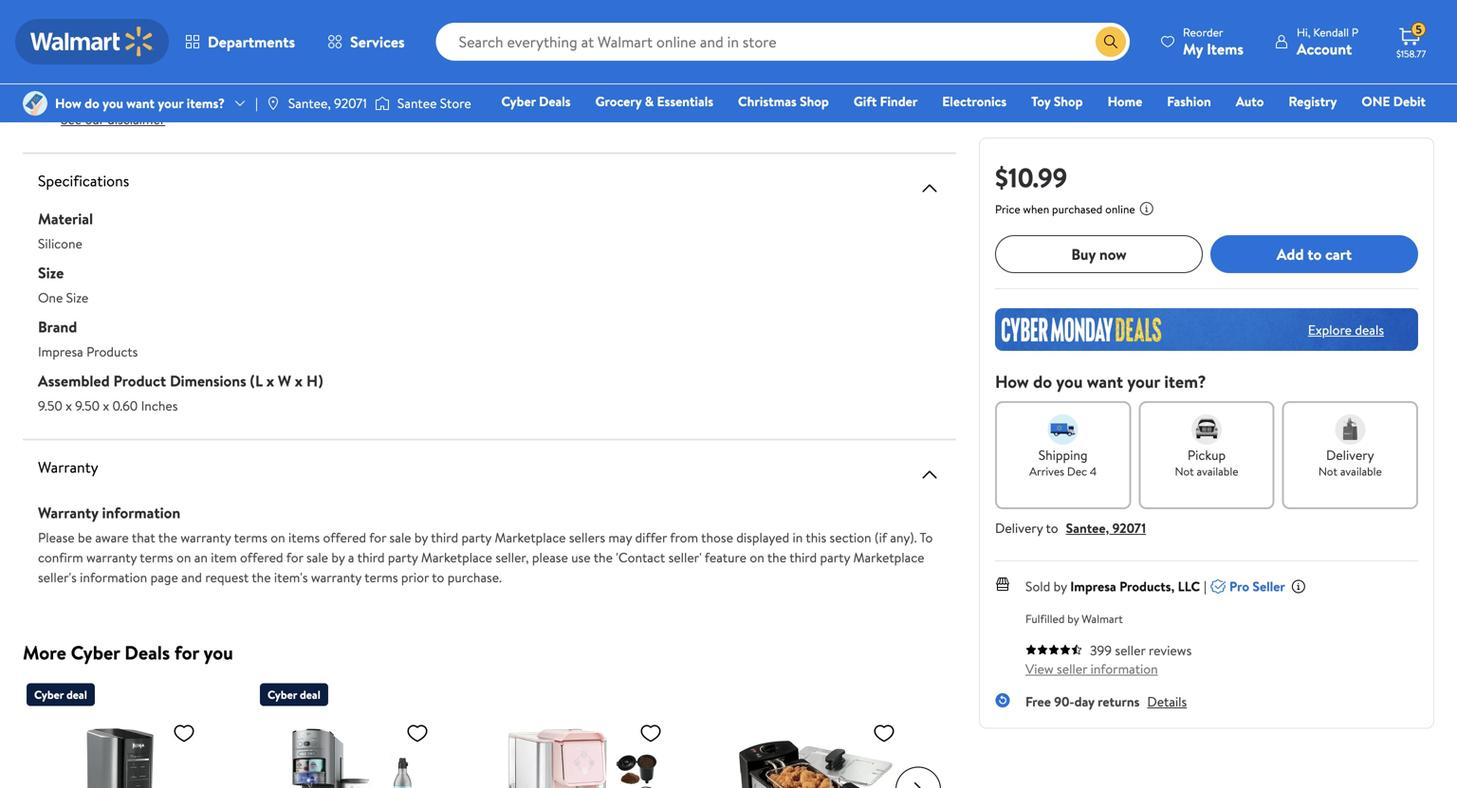 Task type: locate. For each thing, give the bounding box(es) containing it.
do right see
[[85, 94, 99, 112]]

1 horizontal spatial 92071
[[1113, 519, 1146, 538]]

terms left prior
[[365, 568, 398, 587]]

1 horizontal spatial included
[[566, 7, 615, 26]]

deal up ninja thirsti drink system complete still & sparkling customization drink kit with co2 canister, flavors & 48oz reservoir, wc1000 image
[[300, 687, 320, 703]]

to left cart
[[1308, 244, 1322, 265]]

cyber inside cyber deals 'link'
[[501, 92, 536, 111]]

0 horizontal spatial your
[[158, 94, 183, 112]]

slow
[[672, 0, 697, 9]]

size up one
[[38, 262, 64, 283]]

and up endorsement
[[618, 7, 639, 26]]

fulfilled
[[1026, 611, 1065, 627]]

size right one
[[66, 288, 89, 307]]

0 horizontal spatial shop
[[800, 92, 829, 111]]

want for items?
[[126, 94, 155, 112]]

terms up item
[[234, 528, 268, 547]]

the right of
[[743, 40, 762, 59]]

on down displayed
[[750, 548, 765, 567]]

| right llc
[[1204, 577, 1207, 596]]

pro
[[1230, 577, 1250, 596]]

0 vertical spatial do
[[85, 94, 99, 112]]

use inside warranty information please be aware that the warranty terms on items offered for sale by third party marketplace sellers may differ from those displayed in this section (if any). to confirm warranty terms on an item offered for sale by a third party marketplace seller, please use the 'contact seller' feature on the third party marketplace seller's information page and request the item's warranty terms prior to purchase.
[[571, 548, 591, 567]]

only
[[157, 0, 181, 9], [61, 57, 85, 75]]

an inside important: lid is only compatible with crockpot (tm) 6 quart 8-in-1 multi-use express crock programmable slow cooker. not designed for use with other pressure cooker brands (will not create a tight seal). package contains 1 lid. cooker is not included and is shown for illustrative purposes only. if the lid seems too tight at first, please try soaking in hot water. this is an aftermarket product (produced by impresa products). we have no affiliation with or endorsement from any of the manufacturers mentioned. lid only - pot is not included
[[98, 40, 111, 59]]

1 horizontal spatial please
[[532, 548, 568, 567]]

1 vertical spatial deals
[[125, 640, 170, 666]]

delivery for to
[[995, 519, 1043, 538]]

2 horizontal spatial warranty
[[311, 568, 362, 587]]

0 vertical spatial we
[[424, 40, 443, 59]]

0 vertical spatial an
[[98, 40, 111, 59]]

available down intent image for pickup
[[1197, 464, 1239, 480]]

1 available from the left
[[1197, 464, 1239, 480]]

dec
[[1067, 464, 1087, 480]]

1 deal from the left
[[66, 687, 87, 703]]

0.60
[[112, 397, 138, 415]]

product
[[187, 40, 232, 59], [231, 90, 277, 109]]

on left items
[[271, 528, 285, 547]]

0 vertical spatial have
[[446, 40, 472, 59]]

not for delivery
[[1319, 464, 1338, 480]]

0 vertical spatial only
[[157, 0, 181, 9]]

lid right mentioned.
[[920, 40, 937, 59]]

items
[[1207, 38, 1244, 59]]

1 horizontal spatial third
[[431, 528, 458, 547]]

warranty image
[[918, 464, 941, 486]]

0 vertical spatial warranty
[[181, 528, 231, 547]]

available inside the pickup not available
[[1197, 464, 1239, 480]]

0 horizontal spatial do
[[85, 94, 99, 112]]

cyber right suppliers
[[501, 92, 536, 111]]

not inside the pickup not available
[[1175, 464, 1194, 480]]

not inside 'delivery not available'
[[1319, 464, 1338, 480]]

warranty right item's
[[311, 568, 362, 587]]

departments button
[[169, 19, 311, 65]]

christmas
[[738, 92, 797, 111]]

4
[[1090, 464, 1097, 480]]

buy now
[[1072, 244, 1127, 265]]

add to cart
[[1277, 244, 1352, 265]]

(l
[[250, 371, 263, 391]]

cooker
[[487, 7, 529, 26]]

is left brands
[[145, 0, 154, 9]]

debit
[[1394, 92, 1426, 111]]

santee,
[[288, 94, 331, 112], [1066, 519, 1109, 538]]

1 vertical spatial product
[[231, 90, 277, 109]]

only left -
[[61, 57, 85, 75]]

information up returns
[[1091, 660, 1158, 678]]

cyber deal down more
[[34, 687, 87, 703]]

use down sellers at the bottom
[[571, 548, 591, 567]]

walmart+ link
[[1361, 118, 1435, 138]]

1 left multi-
[[439, 0, 443, 9]]

gift finder
[[854, 92, 918, 111]]

0 vertical spatial sale
[[390, 528, 411, 547]]

1 shop from the left
[[800, 92, 829, 111]]

with left lid
[[868, 0, 892, 9]]

0 horizontal spatial 92071
[[334, 94, 367, 112]]

1 horizontal spatial sale
[[390, 528, 411, 547]]

page
[[150, 568, 178, 587]]

8-
[[411, 0, 424, 9]]

|
[[255, 94, 258, 112], [1204, 577, 1207, 596]]

offered right items
[[323, 528, 366, 547]]

product inside "we aim to show you accurate product information. manufacturers, suppliers and others provide what you see here, and we have not verified it. see our disclaimer"
[[231, 90, 277, 109]]

pickup not available
[[1175, 446, 1239, 480]]

to inside "we aim to show you accurate product information. manufacturers, suppliers and others provide what you see here, and we have not verified it. see our disclaimer"
[[106, 90, 118, 109]]

 image
[[266, 96, 281, 111]]

please right seller,
[[532, 548, 568, 567]]

deals
[[539, 92, 571, 111], [125, 640, 170, 666]]

shop for toy shop
[[1054, 92, 1083, 111]]

view seller information link
[[1026, 660, 1158, 678]]

Search search field
[[436, 23, 1130, 61]]

0 vertical spatial lid
[[125, 0, 142, 9]]

fulfilled by walmart
[[1026, 611, 1123, 627]]

 image for how do you want your items?
[[23, 91, 47, 116]]

1 horizontal spatial a
[[348, 548, 354, 567]]

1 horizontal spatial do
[[1033, 370, 1052, 394]]

warranty up item
[[181, 528, 231, 547]]

gift
[[854, 92, 877, 111]]

x right (l
[[266, 371, 274, 391]]

do for how do you want your item?
[[1033, 370, 1052, 394]]

your for item?
[[1128, 370, 1160, 394]]

0 vertical spatial please
[[197, 24, 233, 42]]

deal down more cyber deals for you
[[66, 687, 87, 703]]

you
[[154, 90, 175, 109], [641, 90, 662, 109], [103, 94, 123, 112], [1056, 370, 1083, 394], [204, 640, 233, 666]]

1 vertical spatial in
[[793, 528, 803, 547]]

purchase.
[[448, 568, 502, 587]]

add to favorites list, ninja thirsti drink system complete still & sparkling customization drink kit with co2 canister, flavors & 48oz reservoir, wc1000 image
[[406, 722, 429, 745]]

1 horizontal spatial use
[[571, 548, 591, 567]]

1 horizontal spatial available
[[1341, 464, 1382, 480]]

1 left lid.
[[460, 7, 464, 26]]

0 horizontal spatial offered
[[240, 548, 283, 567]]

product group
[[27, 676, 218, 788], [260, 676, 452, 788]]

want left item?
[[1087, 370, 1123, 394]]

impresa down brand in the top left of the page
[[38, 343, 83, 361]]

2 deal from the left
[[300, 687, 320, 703]]

available inside 'delivery not available'
[[1341, 464, 1382, 480]]

party up purchase.
[[462, 528, 492, 547]]

warranty inside warranty information please be aware that the warranty terms on items offered for sale by third party marketplace sellers may differ from those displayed in this section (if any). to confirm warranty terms on an item offered for sale by a third party marketplace seller, please use the 'contact seller' feature on the third party marketplace seller's information page and request the item's warranty terms prior to purchase.
[[38, 502, 98, 523]]

on
[[271, 528, 285, 547], [176, 548, 191, 567], [750, 548, 765, 567]]

impresa inside important: lid is only compatible with crockpot (tm) 6 quart 8-in-1 multi-use express crock programmable slow cooker. not designed for use with other pressure cooker brands (will not create a tight seal). package contains 1 lid. cooker is not included and is shown for illustrative purposes only. if the lid seems too tight at first, please try soaking in hot water. this is an aftermarket product (produced by impresa products). we have no affiliation with or endorsement from any of the manufacturers mentioned. lid only - pot is not included
[[314, 40, 360, 59]]

add to favorites list, mecity coffee maker 3-in-1 single serve coffee machine, for k-cup coffee capsule pod, ground coffee brewer, loose tea maker, 6 to 10 ounce cup, removable 50 oz water reservoir, 120v 1150w, pink image
[[640, 722, 662, 745]]

1 vertical spatial delivery
[[995, 519, 1043, 538]]

0 horizontal spatial please
[[197, 24, 233, 42]]

multi-
[[446, 0, 481, 9]]

with left or
[[551, 40, 576, 59]]

0 horizontal spatial size
[[38, 262, 64, 283]]

kendall
[[1314, 24, 1349, 40]]

impresa up "walmart" on the bottom right of the page
[[1070, 577, 1117, 596]]

0 horizontal spatial deal
[[66, 687, 87, 703]]

product inside important: lid is only compatible with crockpot (tm) 6 quart 8-in-1 multi-use express crock programmable slow cooker. not designed for use with other pressure cooker brands (will not create a tight seal). package contains 1 lid. cooker is not included and is shown for illustrative purposes only. if the lid seems too tight at first, please try soaking in hot water. this is an aftermarket product (produced by impresa products). we have no affiliation with or endorsement from any of the manufacturers mentioned. lid only - pot is not included
[[187, 40, 232, 59]]

deals
[[1355, 320, 1384, 339]]

a inside important: lid is only compatible with crockpot (tm) 6 quart 8-in-1 multi-use express crock programmable slow cooker. not designed for use with other pressure cooker brands (will not create a tight seal). package contains 1 lid. cooker is not included and is shown for illustrative purposes only. if the lid seems too tight at first, please try soaking in hot water. this is an aftermarket product (produced by impresa products). we have no affiliation with or endorsement from any of the manufacturers mentioned. lid only - pot is not included
[[286, 7, 292, 26]]

with
[[251, 0, 276, 9], [868, 0, 892, 9], [551, 40, 576, 59]]

1 horizontal spatial party
[[462, 528, 492, 547]]

1 horizontal spatial seller
[[1115, 641, 1146, 660]]

delivery up sold
[[995, 519, 1043, 538]]

electronics
[[942, 92, 1007, 111]]

0 horizontal spatial lid
[[125, 0, 142, 9]]

h)
[[306, 371, 323, 391]]

in left hot
[[302, 24, 312, 42]]

cyber deal up ninja thirsti drink system complete still & sparkling customization drink kit with co2 canister, flavors & 48oz reservoir, wc1000 image
[[268, 687, 320, 703]]

mecity coffee maker 3-in-1 single serve coffee machine, for k-cup coffee capsule pod, ground coffee brewer, loose tea maker, 6 to 10 ounce cup, removable 50 oz water reservoir, 120v 1150w, pink image
[[493, 714, 670, 788]]

seller
[[1115, 641, 1146, 660], [1057, 660, 1088, 678]]

0 horizontal spatial in
[[302, 24, 312, 42]]

do
[[85, 94, 99, 112], [1033, 370, 1052, 394]]

my
[[1183, 38, 1203, 59]]

is right this
[[86, 40, 95, 59]]

0 horizontal spatial delivery
[[995, 519, 1043, 538]]

hot
[[315, 24, 335, 42]]

we
[[744, 90, 760, 109]]

seller right 399 on the bottom of page
[[1115, 641, 1146, 660]]

1 horizontal spatial impresa
[[314, 40, 360, 59]]

marketplace up purchase.
[[421, 548, 492, 567]]

this
[[806, 528, 827, 547]]

cooker
[[113, 7, 152, 26]]

intent image for shipping image
[[1048, 415, 1078, 445]]

the left item's
[[252, 568, 271, 587]]

for right items
[[369, 528, 386, 547]]

to right aim
[[106, 90, 118, 109]]

1 horizontal spatial an
[[194, 548, 208, 567]]

1 cyber deal from the left
[[34, 687, 87, 703]]

not for pickup
[[1175, 464, 1194, 480]]

1 vertical spatial a
[[348, 548, 354, 567]]

santee, down (produced
[[288, 94, 331, 112]]

seller's
[[38, 568, 77, 587]]

explore
[[1308, 320, 1352, 339]]

0 vertical spatial product
[[187, 40, 232, 59]]

0 vertical spatial deals
[[539, 92, 571, 111]]

1 vertical spatial |
[[1204, 577, 1207, 596]]

deal for the ninja® creami®, ice cream maker, 5 one-touch programs image
[[66, 687, 87, 703]]

intent image for pickup image
[[1192, 415, 1222, 445]]

1 vertical spatial want
[[1087, 370, 1123, 394]]

tight left seal).
[[295, 7, 323, 26]]

for
[[825, 0, 842, 9], [693, 7, 710, 26], [369, 528, 386, 547], [286, 548, 303, 567], [174, 640, 199, 666]]

warranty for warranty
[[38, 457, 98, 478]]

1 horizontal spatial how
[[995, 370, 1029, 394]]

and left we
[[720, 90, 741, 109]]

included
[[566, 7, 615, 26], [154, 57, 202, 75]]

sale down items
[[307, 548, 328, 567]]

0 vertical spatial size
[[38, 262, 64, 283]]

if
[[861, 7, 869, 26]]

0 horizontal spatial included
[[154, 57, 202, 75]]

impresa down seal).
[[314, 40, 360, 59]]

cyber deal for ninja thirsti drink system complete still & sparkling customization drink kit with co2 canister, flavors & 48oz reservoir, wc1000 image
[[268, 687, 320, 703]]

home
[[1108, 92, 1143, 111]]

marketplace up seller,
[[495, 528, 566, 547]]

not
[[223, 7, 243, 26], [544, 7, 563, 26], [131, 57, 151, 75], [793, 90, 813, 109]]

 image left santee
[[375, 94, 390, 113]]

warranty
[[181, 528, 231, 547], [86, 548, 137, 567], [311, 568, 362, 587]]

by inside important: lid is only compatible with crockpot (tm) 6 quart 8-in-1 multi-use express crock programmable slow cooker. not designed for use with other pressure cooker brands (will not create a tight seal). package contains 1 lid. cooker is not included and is shown for illustrative purposes only. if the lid seems too tight at first, please try soaking in hot water. this is an aftermarket product (produced by impresa products). we have no affiliation with or endorsement from any of the manufacturers mentioned. lid only - pot is not included
[[298, 40, 311, 59]]

0 horizontal spatial want
[[126, 94, 155, 112]]

marketplace down (if
[[853, 548, 925, 567]]

party down section
[[820, 548, 850, 567]]

0 vertical spatial terms
[[234, 528, 268, 547]]

shop right christmas
[[800, 92, 829, 111]]

in left this
[[793, 528, 803, 547]]

information up that on the left bottom
[[102, 502, 180, 523]]

seller,
[[496, 548, 529, 567]]

included down first,
[[154, 57, 202, 75]]

toy shop
[[1032, 92, 1083, 111]]

0 horizontal spatial product group
[[27, 676, 218, 788]]

2 horizontal spatial impresa
[[1070, 577, 1117, 596]]

and right page
[[181, 568, 202, 587]]

available down intent image for delivery
[[1341, 464, 1382, 480]]

grocery & essentials
[[595, 92, 714, 111]]

legal information image
[[1139, 201, 1154, 216]]

for left if
[[825, 0, 842, 9]]

tight left at
[[122, 24, 150, 42]]

1 product group from the left
[[27, 676, 218, 788]]

0 horizontal spatial not
[[745, 0, 768, 9]]

delivery inside 'delivery not available'
[[1326, 446, 1375, 464]]

1 horizontal spatial have
[[763, 90, 790, 109]]

92071 up the sold by impresa products, llc on the bottom of the page
[[1113, 519, 1146, 538]]

1 horizontal spatial santee,
[[1066, 519, 1109, 538]]

0 horizontal spatial cyber deal
[[34, 687, 87, 703]]

0 vertical spatial how
[[55, 94, 81, 112]]

1 horizontal spatial with
[[551, 40, 576, 59]]

not down intent image for pickup
[[1175, 464, 1194, 480]]

is
[[145, 0, 154, 9], [532, 7, 541, 26], [642, 7, 651, 26], [86, 40, 95, 59], [119, 57, 128, 75]]

lid
[[125, 0, 142, 9], [920, 40, 937, 59]]

1 vertical spatial offered
[[240, 548, 283, 567]]

explore deals link
[[1301, 313, 1392, 347]]

we up see
[[61, 90, 79, 109]]

information down aware on the bottom of the page
[[80, 568, 147, 587]]

not left verified
[[793, 90, 813, 109]]

0 horizontal spatial we
[[61, 90, 79, 109]]

 image
[[23, 91, 47, 116], [375, 94, 390, 113]]

provide
[[564, 90, 607, 109]]

0 horizontal spatial available
[[1197, 464, 1239, 480]]

1 horizontal spatial product group
[[260, 676, 452, 788]]

0 horizontal spatial terms
[[140, 548, 173, 567]]

0 horizontal spatial deals
[[125, 640, 170, 666]]

and left the others
[[499, 90, 520, 109]]

1 horizontal spatial your
[[1128, 370, 1160, 394]]

0 horizontal spatial use
[[481, 0, 500, 9]]

1 horizontal spatial warranty
[[181, 528, 231, 547]]

product down the (will
[[187, 40, 232, 59]]

not right cooker.
[[745, 0, 768, 9]]

0 horizontal spatial |
[[255, 94, 258, 112]]

may
[[609, 528, 632, 547]]

2 vertical spatial warranty
[[311, 568, 362, 587]]

0 horizontal spatial on
[[176, 548, 191, 567]]

on up page
[[176, 548, 191, 567]]

not right the (will
[[223, 7, 243, 26]]

from left any
[[674, 40, 702, 59]]

specifications image
[[918, 177, 941, 200]]

0 vertical spatial your
[[158, 94, 183, 112]]

1 vertical spatial do
[[1033, 370, 1052, 394]]

sale
[[390, 528, 411, 547], [307, 548, 328, 567]]

2 available from the left
[[1341, 464, 1382, 480]]

92071 down services dropdown button
[[334, 94, 367, 112]]

1 warranty from the top
[[38, 457, 98, 478]]

aim
[[82, 90, 103, 109]]

online
[[1105, 201, 1135, 217]]

reorder
[[1183, 24, 1224, 40]]

we down contains at the top left of page
[[424, 40, 443, 59]]

0 horizontal spatial 9.50
[[38, 397, 63, 415]]

2 product group from the left
[[260, 676, 452, 788]]

and inside warranty information please be aware that the warranty terms on items offered for sale by third party marketplace sellers may differ from those displayed in this section (if any). to confirm warranty terms on an item offered for sale by a third party marketplace seller, please use the 'contact seller' feature on the third party marketplace seller's information page and request the item's warranty terms prior to purchase.
[[181, 568, 202, 587]]

(tm)
[[337, 0, 364, 9]]

not inside important: lid is only compatible with crockpot (tm) 6 quart 8-in-1 multi-use express crock programmable slow cooker. not designed for use with other pressure cooker brands (will not create a tight seal). package contains 1 lid. cooker is not included and is shown for illustrative purposes only. if the lid seems too tight at first, please try soaking in hot water. this is an aftermarket product (produced by impresa products). we have no affiliation with or endorsement from any of the manufacturers mentioned. lid only - pot is not included
[[745, 0, 768, 9]]

material
[[38, 208, 93, 229]]

with up the soaking
[[251, 0, 276, 9]]

add
[[1277, 244, 1304, 265]]

0 horizontal spatial  image
[[23, 91, 47, 116]]

for down page
[[174, 640, 199, 666]]

0 horizontal spatial seller
[[1057, 660, 1088, 678]]

warranty down aware on the bottom of the page
[[86, 548, 137, 567]]

0 vertical spatial from
[[674, 40, 702, 59]]

how for how do you want your item?
[[995, 370, 1029, 394]]

crock
[[550, 0, 582, 9]]

0 vertical spatial warranty
[[38, 457, 98, 478]]

2 9.50 from the left
[[75, 397, 100, 415]]

product right items?
[[231, 90, 277, 109]]

departments
[[208, 31, 295, 52]]

toy shop link
[[1023, 91, 1092, 111]]

do up intent image for shipping
[[1033, 370, 1052, 394]]

1 horizontal spatial terms
[[234, 528, 268, 547]]

offered up item's
[[240, 548, 283, 567]]

services
[[350, 31, 405, 52]]

2 warranty from the top
[[38, 502, 98, 523]]

2 shop from the left
[[1054, 92, 1083, 111]]

in inside warranty information please be aware that the warranty terms on items offered for sale by third party marketplace sellers may differ from those displayed in this section (if any). to confirm warranty terms on an item offered for sale by a third party marketplace seller, please use the 'contact seller' feature on the third party marketplace seller's information page and request the item's warranty terms prior to purchase.
[[793, 528, 803, 547]]

1 vertical spatial your
[[1128, 370, 1160, 394]]

the down sellers at the bottom
[[594, 548, 613, 567]]

1 horizontal spatial want
[[1087, 370, 1123, 394]]

dimensions
[[170, 371, 246, 391]]

not down intent image for delivery
[[1319, 464, 1338, 480]]

only.
[[831, 7, 858, 26]]

prior
[[401, 568, 429, 587]]

finder
[[880, 92, 918, 111]]

seal).
[[326, 7, 355, 26]]

0 vertical spatial a
[[286, 7, 292, 26]]

warranty for warranty information please be aware that the warranty terms on items offered for sale by third party marketplace sellers may differ from those displayed in this section (if any). to confirm warranty terms on an item offered for sale by a third party marketplace seller, please use the 'contact seller' feature on the third party marketplace seller's information page and request the item's warranty terms prior to purchase.
[[38, 502, 98, 523]]

purchased
[[1052, 201, 1103, 217]]

1 9.50 from the left
[[38, 397, 63, 415]]

1 horizontal spatial 9.50
[[75, 397, 100, 415]]

an right -
[[98, 40, 111, 59]]

item
[[211, 548, 237, 567]]

please inside warranty information please be aware that the warranty terms on items offered for sale by third party marketplace sellers may differ from those displayed in this section (if any). to confirm warranty terms on an item offered for sale by a third party marketplace seller, please use the 'contact seller' feature on the third party marketplace seller's information page and request the item's warranty terms prior to purchase.
[[532, 548, 568, 567]]

2 horizontal spatial use
[[845, 0, 865, 9]]

1 horizontal spatial not
[[1175, 464, 1194, 480]]

1 vertical spatial impresa
[[38, 343, 83, 361]]

terms up page
[[140, 548, 173, 567]]

we inside "we aim to show you accurate product information. manufacturers, suppliers and others provide what you see here, and we have not verified it. see our disclaimer"
[[61, 90, 79, 109]]

 image left see
[[23, 91, 47, 116]]

sale up prior
[[390, 528, 411, 547]]

your
[[158, 94, 183, 112], [1128, 370, 1160, 394]]

2 cyber deal from the left
[[268, 687, 320, 703]]

use left lid
[[845, 0, 865, 9]]

how do you want your items?
[[55, 94, 225, 112]]

contains
[[409, 7, 457, 26]]

0 horizontal spatial party
[[388, 548, 418, 567]]

| right items?
[[255, 94, 258, 112]]

0 vertical spatial included
[[566, 7, 615, 26]]

 image for santee store
[[375, 94, 390, 113]]

0 horizontal spatial have
[[446, 40, 472, 59]]



Task type: vqa. For each thing, say whether or not it's contained in the screenshot.
Mecity Coffee Maker 3-in-1 Single Serve Coffee Machine, For K-Cup Coffee Capsule Pod, Ground Coffee Brewer, Loose Tea maker, 6 to 10 Ounce Cup, Removable 50 Oz Water Reservoir, 120V 1150W, Pink image
yes



Task type: describe. For each thing, give the bounding box(es) containing it.
ninja® creami®, ice cream maker, 5 one-touch programs image
[[27, 714, 203, 788]]

0 horizontal spatial sale
[[307, 548, 328, 567]]

shipping arrives dec 4
[[1030, 446, 1097, 480]]

do for how do you want your items?
[[85, 94, 99, 112]]

items
[[288, 528, 320, 547]]

cyber deals link
[[493, 91, 579, 111]]

view seller information
[[1026, 660, 1158, 678]]

one debit walmart+
[[1362, 92, 1426, 137]]

0 vertical spatial offered
[[323, 528, 366, 547]]

impresa inside the material silicone size one size brand impresa products assembled product dimensions (l x w x h) 9.50 x 9.50 x 0.60 inches
[[38, 343, 83, 361]]

0 horizontal spatial tight
[[122, 24, 150, 42]]

our
[[85, 110, 104, 129]]

one debit link
[[1353, 91, 1435, 111]]

walmart
[[1082, 611, 1123, 627]]

those
[[701, 528, 733, 547]]

santee
[[397, 94, 437, 112]]

any).
[[890, 528, 917, 547]]

have inside "we aim to show you accurate product information. manufacturers, suppliers and others provide what you see here, and we have not verified it. see our disclaimer"
[[763, 90, 790, 109]]

hi,
[[1297, 24, 1311, 40]]

view
[[1026, 660, 1054, 678]]

that
[[132, 528, 155, 547]]

2 horizontal spatial third
[[790, 548, 817, 567]]

important: lid is only compatible with crockpot (tm) 6 quart 8-in-1 multi-use express crock programmable slow cooker. not designed for use with other pressure cooker brands (will not create a tight seal). package contains 1 lid. cooker is not included and is shown for illustrative purposes only. if the lid seems too tight at first, please try soaking in hot water. this is an aftermarket product (produced by impresa products). we have no affiliation with or endorsement from any of the manufacturers mentioned. lid only - pot is not included
[[61, 0, 937, 75]]

deal for ninja thirsti drink system complete still & sparkling customization drink kit with co2 canister, flavors & 48oz reservoir, wc1000 image
[[300, 687, 320, 703]]

a inside warranty information please be aware that the warranty terms on items offered for sale by third party marketplace sellers may differ from those displayed in this section (if any). to confirm warranty terms on an item offered for sale by a third party marketplace seller, please use the 'contact seller' feature on the third party marketplace seller's information page and request the item's warranty terms prior to purchase.
[[348, 548, 354, 567]]

buy now button
[[995, 235, 1203, 273]]

1 horizontal spatial size
[[66, 288, 89, 307]]

399 seller reviews
[[1090, 641, 1192, 660]]

section
[[830, 528, 871, 547]]

sellers
[[569, 528, 605, 547]]

to inside add to cart button
[[1308, 244, 1322, 265]]

lid.
[[467, 7, 484, 26]]

the down displayed
[[767, 548, 787, 567]]

please inside important: lid is only compatible with crockpot (tm) 6 quart 8-in-1 multi-use express crock programmable slow cooker. not designed for use with other pressure cooker brands (will not create a tight seal). package contains 1 lid. cooker is not included and is shown for illustrative purposes only. if the lid seems too tight at first, please try soaking in hot water. this is an aftermarket product (produced by impresa products). we have no affiliation with or endorsement from any of the manufacturers mentioned. lid only - pot is not included
[[197, 24, 233, 42]]

registry
[[1289, 92, 1337, 111]]

0 horizontal spatial marketplace
[[421, 548, 492, 567]]

verified
[[816, 90, 860, 109]]

want for item?
[[1087, 370, 1123, 394]]

no
[[476, 40, 490, 59]]

products).
[[363, 40, 421, 59]]

2 vertical spatial impresa
[[1070, 577, 1117, 596]]

item's
[[274, 568, 308, 587]]

in inside important: lid is only compatible with crockpot (tm) 6 quart 8-in-1 multi-use express crock programmable slow cooker. not designed for use with other pressure cooker brands (will not create a tight seal). package contains 1 lid. cooker is not included and is shown for illustrative purposes only. if the lid seems too tight at first, please try soaking in hot water. this is an aftermarket product (produced by impresa products). we have no affiliation with or endorsement from any of the manufacturers mentioned. lid only - pot is not included
[[302, 24, 312, 42]]

0 horizontal spatial santee,
[[288, 94, 331, 112]]

for right 'shown'
[[693, 7, 710, 26]]

seems
[[61, 24, 96, 42]]

inches
[[141, 397, 178, 415]]

x down the 'assembled'
[[66, 397, 72, 415]]

90-
[[1054, 693, 1075, 711]]

material silicone size one size brand impresa products assembled product dimensions (l x w x h) 9.50 x 9.50 x 0.60 inches
[[38, 208, 323, 415]]

cyber down more
[[34, 687, 64, 703]]

the right if
[[872, 7, 892, 26]]

product
[[113, 371, 166, 391]]

to inside warranty information please be aware that the warranty terms on items offered for sale by third party marketplace sellers may differ from those displayed in this section (if any). to confirm warranty terms on an item offered for sale by a third party marketplace seller, please use the 'contact seller' feature on the third party marketplace seller's information page and request the item's warranty terms prior to purchase.
[[432, 568, 444, 587]]

create
[[246, 7, 283, 26]]

brand
[[38, 316, 77, 337]]

suppliers
[[446, 90, 496, 109]]

1 vertical spatial 92071
[[1113, 519, 1146, 538]]

Walmart Site-Wide search field
[[436, 23, 1130, 61]]

is right cooker
[[532, 7, 541, 26]]

water.
[[338, 24, 373, 42]]

x right w
[[295, 371, 303, 391]]

assembled
[[38, 371, 110, 391]]

santee store
[[397, 94, 471, 112]]

be
[[78, 528, 92, 547]]

walmart image
[[30, 27, 154, 57]]

too
[[99, 24, 119, 42]]

see our disclaimer button
[[61, 110, 165, 129]]

shop for christmas shop
[[800, 92, 829, 111]]

1 vertical spatial santee,
[[1066, 519, 1109, 538]]

hamilton beach 8 cup deep fryer, family-size food capacity cooks up to 6 cups of food, red, 35336 image
[[727, 714, 903, 788]]

cyber right more
[[71, 640, 120, 666]]

ninja thirsti drink system complete still & sparkling customization drink kit with co2 canister, flavors & 48oz reservoir, wc1000 image
[[260, 714, 436, 788]]

deals inside 'link'
[[539, 92, 571, 111]]

1 horizontal spatial marketplace
[[495, 528, 566, 547]]

explore deals
[[1308, 320, 1384, 339]]

search icon image
[[1104, 34, 1119, 49]]

cyber deal for the ninja® creami®, ice cream maker, 5 one-touch programs image
[[34, 687, 87, 703]]

pro seller info image
[[1291, 579, 1306, 594]]

price
[[995, 201, 1021, 217]]

$10.99
[[995, 159, 1068, 196]]

auto link
[[1227, 91, 1273, 111]]

an inside warranty information please be aware that the warranty terms on items offered for sale by third party marketplace sellers may differ from those displayed in this section (if any). to confirm warranty terms on an item offered for sale by a third party marketplace seller, please use the 'contact seller' feature on the third party marketplace seller's information page and request the item's warranty terms prior to purchase.
[[194, 548, 208, 567]]

manufacturers
[[765, 40, 849, 59]]

not up show on the left top of the page
[[131, 57, 151, 75]]

pro seller
[[1230, 577, 1285, 596]]

here,
[[688, 90, 717, 109]]

1 horizontal spatial on
[[271, 528, 285, 547]]

the right that on the left bottom
[[158, 528, 177, 547]]

2 vertical spatial terms
[[365, 568, 398, 587]]

(if
[[875, 528, 887, 547]]

endorsement
[[594, 40, 671, 59]]

available for delivery
[[1341, 464, 1382, 480]]

santee, 92071 button
[[1066, 519, 1146, 538]]

have inside important: lid is only compatible with crockpot (tm) 6 quart 8-in-1 multi-use express crock programmable slow cooker. not designed for use with other pressure cooker brands (will not create a tight seal). package contains 1 lid. cooker is not included and is shown for illustrative purposes only. if the lid seems too tight at first, please try soaking in hot water. this is an aftermarket product (produced by impresa products). we have no affiliation with or endorsement from any of the manufacturers mentioned. lid only - pot is not included
[[446, 40, 472, 59]]

0 horizontal spatial only
[[61, 57, 85, 75]]

pickup
[[1188, 446, 1226, 464]]

2 horizontal spatial with
[[868, 0, 892, 9]]

not inside "we aim to show you accurate product information. manufacturers, suppliers and others provide what you see here, and we have not verified it. see our disclaimer"
[[793, 90, 813, 109]]

your for items?
[[158, 94, 183, 112]]

cyber deals
[[501, 92, 571, 111]]

returns
[[1098, 693, 1140, 711]]

add to favorites list, hamilton beach 8 cup deep fryer, family-size food capacity cooks up to 6 cups of food, red, 35336 image
[[873, 722, 896, 745]]

reorder my items
[[1183, 24, 1244, 59]]

now
[[1100, 244, 1127, 265]]

confirm
[[38, 548, 83, 567]]

items?
[[187, 94, 225, 112]]

2 horizontal spatial marketplace
[[853, 548, 925, 567]]

purposes
[[776, 7, 828, 26]]

christmas shop link
[[730, 91, 838, 111]]

delivery for not
[[1326, 446, 1375, 464]]

0 horizontal spatial with
[[251, 0, 276, 9]]

llc
[[1178, 577, 1200, 596]]

not right cooker
[[544, 7, 563, 26]]

1 horizontal spatial lid
[[920, 40, 937, 59]]

designed
[[771, 0, 822, 9]]

first,
[[167, 24, 194, 42]]

fashion
[[1167, 92, 1211, 111]]

other
[[896, 0, 927, 9]]

2 horizontal spatial on
[[750, 548, 765, 567]]

0 horizontal spatial third
[[357, 548, 385, 567]]

free 90-day returns details
[[1026, 693, 1187, 711]]

we inside important: lid is only compatible with crockpot (tm) 6 quart 8-in-1 multi-use express crock programmable slow cooker. not designed for use with other pressure cooker brands (will not create a tight seal). package contains 1 lid. cooker is not included and is shown for illustrative purposes only. if the lid seems too tight at first, please try soaking in hot water. this is an aftermarket product (produced by impresa products). we have no affiliation with or endorsement from any of the manufacturers mentioned. lid only - pot is not included
[[424, 40, 443, 59]]

cyber up ninja thirsti drink system complete still & sparkling customization drink kit with co2 canister, flavors & 48oz reservoir, wc1000 image
[[268, 687, 297, 703]]

is left 'shown'
[[642, 7, 651, 26]]

products
[[86, 343, 138, 361]]

0 horizontal spatial warranty
[[86, 548, 137, 567]]

for up item's
[[286, 548, 303, 567]]

feature
[[705, 548, 747, 567]]

1 horizontal spatial tight
[[295, 7, 323, 26]]

w
[[278, 371, 291, 391]]

available for pickup
[[1197, 464, 1239, 480]]

x left the 0.60
[[103, 397, 109, 415]]

0 vertical spatial information
[[102, 502, 180, 523]]

others
[[523, 90, 560, 109]]

to
[[920, 528, 933, 547]]

cyber monday deals image
[[995, 308, 1418, 351]]

one
[[1362, 92, 1390, 111]]

1 vertical spatial information
[[80, 568, 147, 587]]

aware
[[95, 528, 129, 547]]

is right pot
[[119, 57, 128, 75]]

1 vertical spatial terms
[[140, 548, 173, 567]]

'contact
[[616, 548, 665, 567]]

add to favorites list, ninja® creami®, ice cream maker, 5 one-touch programs image
[[173, 722, 195, 745]]

one
[[38, 288, 63, 307]]

from inside warranty information please be aware that the warranty terms on items offered for sale by third party marketplace sellers may differ from those displayed in this section (if any). to confirm warranty terms on an item offered for sale by a third party marketplace seller, please use the 'contact seller' feature on the third party marketplace seller's information page and request the item's warranty terms prior to purchase.
[[670, 528, 698, 547]]

2 vertical spatial information
[[1091, 660, 1158, 678]]

2 horizontal spatial party
[[820, 548, 850, 567]]

add to cart button
[[1211, 235, 1418, 273]]

pot
[[96, 57, 116, 75]]

0 vertical spatial 92071
[[334, 94, 367, 112]]

and inside important: lid is only compatible with crockpot (tm) 6 quart 8-in-1 multi-use express crock programmable slow cooker. not designed for use with other pressure cooker brands (will not create a tight seal). package contains 1 lid. cooker is not included and is shown for illustrative purposes only. if the lid seems too tight at first, please try soaking in hot water. this is an aftermarket product (produced by impresa products). we have no affiliation with or endorsement from any of the manufacturers mentioned. lid only - pot is not included
[[618, 7, 639, 26]]

how for how do you want your items?
[[55, 94, 81, 112]]

displayed
[[737, 528, 790, 547]]

1 vertical spatial included
[[154, 57, 202, 75]]

0 vertical spatial |
[[255, 94, 258, 112]]

santee, 92071
[[288, 94, 367, 112]]

4.4937 stars out of 5, based on 399 seller reviews element
[[1026, 644, 1083, 656]]

to left santee, 92071 button
[[1046, 519, 1059, 538]]

home link
[[1099, 91, 1151, 111]]

show
[[121, 90, 151, 109]]

1 horizontal spatial 1
[[460, 7, 464, 26]]

0 horizontal spatial 1
[[439, 0, 443, 9]]

intent image for delivery image
[[1335, 415, 1366, 445]]

programmable
[[585, 0, 669, 9]]

next slide for more cyber deals for you list image
[[896, 767, 941, 788]]

lid
[[895, 7, 908, 26]]

from inside important: lid is only compatible with crockpot (tm) 6 quart 8-in-1 multi-use express crock programmable slow cooker. not designed for use with other pressure cooker brands (will not create a tight seal). package contains 1 lid. cooker is not included and is shown for illustrative purposes only. if the lid seems too tight at first, please try soaking in hot water. this is an aftermarket product (produced by impresa products). we have no affiliation with or endorsement from any of the manufacturers mentioned. lid only - pot is not included
[[674, 40, 702, 59]]

express
[[503, 0, 546, 9]]

seller for view
[[1057, 660, 1088, 678]]

account
[[1297, 38, 1352, 59]]

cooker.
[[700, 0, 742, 9]]

seller for 399
[[1115, 641, 1146, 660]]

warranty information please be aware that the warranty terms on items offered for sale by third party marketplace sellers may differ from those displayed in this section (if any). to confirm warranty terms on an item offered for sale by a third party marketplace seller, please use the 'contact seller' feature on the third party marketplace seller's information page and request the item's warranty terms prior to purchase.
[[38, 502, 933, 587]]



